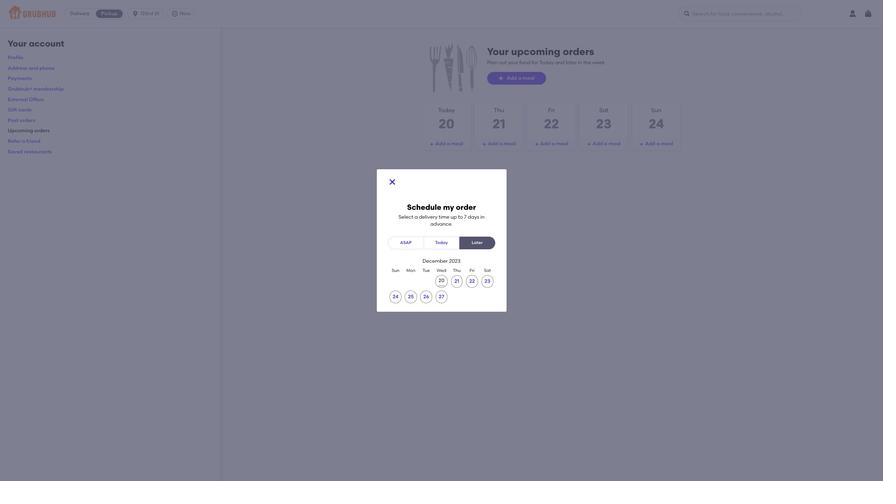Task type: locate. For each thing, give the bounding box(es) containing it.
advance.
[[431, 221, 453, 227]]

27
[[439, 294, 444, 300]]

add a meal
[[507, 75, 535, 81], [436, 141, 464, 147], [488, 141, 516, 147], [541, 141, 569, 147], [593, 141, 621, 147], [646, 141, 674, 147]]

sun inside 'sun 24'
[[652, 107, 662, 114]]

1 vertical spatial sun
[[392, 268, 400, 273]]

2023
[[449, 258, 461, 264]]

0 horizontal spatial 23
[[485, 278, 491, 284]]

your for account
[[8, 38, 27, 49]]

orders up upcoming orders "link"
[[20, 117, 35, 123]]

your up out
[[487, 46, 509, 57]]

add for 22
[[541, 141, 551, 147]]

24
[[649, 116, 664, 131], [393, 294, 399, 300]]

add down 'sun 24' at top right
[[646, 141, 656, 147]]

sat
[[600, 107, 609, 114], [484, 268, 491, 273]]

today down advance.
[[435, 240, 448, 245]]

0 horizontal spatial 21
[[455, 278, 459, 284]]

0 vertical spatial orders
[[563, 46, 595, 57]]

today up 20
[[438, 107, 455, 114]]

0 vertical spatial thu
[[494, 107, 504, 114]]

0 vertical spatial today
[[540, 60, 554, 66]]

sun for sun
[[392, 268, 400, 273]]

in right days
[[481, 214, 485, 220]]

orders up later
[[563, 46, 595, 57]]

today inside the your upcoming orders plan out your food for today and later in the week
[[540, 60, 554, 66]]

your inside the your upcoming orders plan out your food for today and later in the week
[[487, 46, 509, 57]]

payments
[[8, 76, 32, 82]]

cell
[[434, 275, 449, 288]]

1 horizontal spatial svg image
[[684, 10, 691, 17]]

1 horizontal spatial 21
[[493, 116, 506, 131]]

a down 'sun 24' at top right
[[657, 141, 660, 147]]

22
[[544, 116, 559, 131], [470, 278, 475, 284]]

1 vertical spatial 21
[[455, 278, 459, 284]]

orders for past orders
[[20, 117, 35, 123]]

add down thu 21
[[488, 141, 498, 147]]

add a meal button down fri 22
[[528, 138, 576, 150]]

0 vertical spatial sat
[[600, 107, 609, 114]]

a right select
[[415, 214, 418, 220]]

add a meal button down 20
[[423, 138, 471, 150]]

external offers
[[8, 97, 44, 103]]

gift cards
[[8, 107, 32, 113]]

add a meal button for 21
[[475, 138, 523, 150]]

svg image
[[865, 10, 873, 18], [684, 10, 691, 17], [535, 142, 539, 146]]

2 horizontal spatial svg image
[[865, 10, 873, 18]]

add a meal button down thu 21
[[475, 138, 523, 150]]

up
[[451, 214, 457, 220]]

past orders link
[[8, 117, 35, 123]]

meal down 'sun 24' at top right
[[661, 141, 674, 147]]

27 button
[[436, 291, 448, 303]]

external
[[8, 97, 28, 103]]

to
[[458, 214, 463, 220]]

today right for
[[540, 60, 554, 66]]

address and phone
[[8, 65, 55, 71]]

1 horizontal spatial in
[[578, 60, 583, 66]]

1 horizontal spatial sun
[[652, 107, 662, 114]]

1 vertical spatial 23
[[485, 278, 491, 284]]

0 horizontal spatial 24
[[393, 294, 399, 300]]

thu inside thu 21
[[494, 107, 504, 114]]

meal down thu 21
[[504, 141, 516, 147]]

1 vertical spatial sat
[[484, 268, 491, 273]]

my
[[443, 203, 454, 212]]

0 horizontal spatial your
[[8, 38, 27, 49]]

1 vertical spatial orders
[[20, 117, 35, 123]]

add a meal down thu 21
[[488, 141, 516, 147]]

1 horizontal spatial and
[[555, 60, 565, 66]]

sat for sat 23
[[600, 107, 609, 114]]

fri for fri 22
[[548, 107, 555, 114]]

december 2023
[[423, 258, 461, 264]]

0 vertical spatial sun
[[652, 107, 662, 114]]

restaurants
[[24, 149, 52, 155]]

plan
[[487, 60, 498, 66]]

1 horizontal spatial fri
[[548, 107, 555, 114]]

add down fri 22
[[541, 141, 551, 147]]

add a meal button for 20
[[423, 138, 471, 150]]

today button
[[424, 237, 460, 249]]

friend
[[26, 138, 40, 144]]

123rd st button
[[127, 8, 167, 19]]

order
[[456, 203, 476, 212]]

add a meal button down sat 23
[[580, 138, 628, 150]]

refer a friend
[[8, 138, 40, 144]]

in left the
[[578, 60, 583, 66]]

orders up friend
[[34, 128, 50, 134]]

fri inside fri 22
[[548, 107, 555, 114]]

23
[[596, 116, 612, 131], [485, 278, 491, 284]]

address
[[8, 65, 28, 71]]

in inside schedule my order select a delivery time up to 7 days in advance.
[[481, 214, 485, 220]]

2 vertical spatial today
[[435, 240, 448, 245]]

0 vertical spatial 23
[[596, 116, 612, 131]]

sat inside sat 23
[[600, 107, 609, 114]]

delivery
[[70, 11, 90, 17]]

svg image
[[132, 10, 139, 17], [171, 10, 178, 17], [499, 75, 504, 81], [430, 142, 434, 146], [482, 142, 487, 146], [587, 142, 592, 146], [640, 142, 644, 146], [388, 178, 397, 186]]

wed
[[437, 268, 447, 273]]

add down sat 23
[[593, 141, 603, 147]]

add
[[507, 75, 517, 81], [436, 141, 446, 147], [488, 141, 498, 147], [541, 141, 551, 147], [593, 141, 603, 147], [646, 141, 656, 147]]

add a meal down fri 22
[[541, 141, 569, 147]]

upcoming orders
[[8, 128, 50, 134]]

and
[[555, 60, 565, 66], [29, 65, 38, 71]]

in inside the your upcoming orders plan out your food for today and later in the week
[[578, 60, 583, 66]]

add a meal for 21
[[488, 141, 516, 147]]

past orders
[[8, 117, 35, 123]]

add a meal down sat 23
[[593, 141, 621, 147]]

external offers link
[[8, 97, 44, 103]]

1 vertical spatial fri
[[470, 268, 475, 273]]

23 inside button
[[485, 278, 491, 284]]

0 vertical spatial 21
[[493, 116, 506, 131]]

2 vertical spatial orders
[[34, 128, 50, 134]]

1 vertical spatial today
[[438, 107, 455, 114]]

0 vertical spatial 22
[[544, 116, 559, 131]]

sun
[[652, 107, 662, 114], [392, 268, 400, 273]]

meal down fri 22
[[556, 141, 569, 147]]

and inside the your upcoming orders plan out your food for today and later in the week
[[555, 60, 565, 66]]

0 horizontal spatial sun
[[392, 268, 400, 273]]

add a meal button
[[487, 72, 546, 85], [423, 138, 471, 150], [475, 138, 523, 150], [528, 138, 576, 150], [580, 138, 628, 150], [633, 138, 681, 150]]

your up profile in the left of the page
[[8, 38, 27, 49]]

1 horizontal spatial thu
[[494, 107, 504, 114]]

thu
[[494, 107, 504, 114], [453, 268, 461, 273]]

today
[[540, 60, 554, 66], [438, 107, 455, 114], [435, 240, 448, 245]]

0 horizontal spatial sat
[[484, 268, 491, 273]]

and left later
[[555, 60, 565, 66]]

a down thu 21
[[499, 141, 503, 147]]

today for today
[[435, 240, 448, 245]]

profile
[[8, 55, 23, 61]]

meal down 20
[[451, 141, 464, 147]]

0 horizontal spatial thu
[[453, 268, 461, 273]]

saved restaurants
[[8, 149, 52, 155]]

add a meal for 23
[[593, 141, 621, 147]]

in for schedule my order
[[481, 214, 485, 220]]

meal for 24
[[661, 141, 674, 147]]

a
[[518, 75, 522, 81], [22, 138, 25, 144], [447, 141, 450, 147], [499, 141, 503, 147], [552, 141, 555, 147], [604, 141, 608, 147], [657, 141, 660, 147], [415, 214, 418, 220]]

123rd st
[[140, 11, 159, 17]]

0 vertical spatial 24
[[649, 116, 664, 131]]

sun 24
[[649, 107, 664, 131]]

add a meal for 20
[[436, 141, 464, 147]]

add a meal down food at the top of page
[[507, 75, 535, 81]]

0 horizontal spatial fri
[[470, 268, 475, 273]]

1 vertical spatial in
[[481, 214, 485, 220]]

0 horizontal spatial 22
[[470, 278, 475, 284]]

1 vertical spatial 24
[[393, 294, 399, 300]]

add down 20
[[436, 141, 446, 147]]

profile link
[[8, 55, 23, 61]]

today inside button
[[435, 240, 448, 245]]

your for upcoming
[[487, 46, 509, 57]]

0 horizontal spatial in
[[481, 214, 485, 220]]

meal down sat 23
[[609, 141, 621, 147]]

0 vertical spatial fri
[[548, 107, 555, 114]]

add a meal down 'sun 24' at top right
[[646, 141, 674, 147]]

sat for sat
[[484, 268, 491, 273]]

and left phone at the left
[[29, 65, 38, 71]]

add a meal for 24
[[646, 141, 674, 147]]

thu for thu
[[453, 268, 461, 273]]

1 horizontal spatial sat
[[600, 107, 609, 114]]

your
[[8, 38, 27, 49], [487, 46, 509, 57]]

main navigation navigation
[[0, 0, 884, 28]]

meal for 22
[[556, 141, 569, 147]]

thu for thu 21
[[494, 107, 504, 114]]

1 horizontal spatial 22
[[544, 116, 559, 131]]

add a meal button down 'sun 24' at top right
[[633, 138, 681, 150]]

svg image inside now button
[[171, 10, 178, 17]]

add a meal down 20
[[436, 141, 464, 147]]

tue
[[423, 268, 430, 273]]

meal
[[523, 75, 535, 81], [451, 141, 464, 147], [504, 141, 516, 147], [556, 141, 569, 147], [609, 141, 621, 147], [661, 141, 674, 147]]

a down sat 23
[[604, 141, 608, 147]]

orders
[[563, 46, 595, 57], [20, 117, 35, 123], [34, 128, 50, 134]]

26
[[424, 294, 429, 300]]

meal for 23
[[609, 141, 621, 147]]

1 vertical spatial thu
[[453, 268, 461, 273]]

add a meal button for 22
[[528, 138, 576, 150]]

grubhub+ membership
[[8, 86, 64, 92]]

1 horizontal spatial your
[[487, 46, 509, 57]]

in
[[578, 60, 583, 66], [481, 214, 485, 220]]

1 vertical spatial 22
[[470, 278, 475, 284]]

0 vertical spatial in
[[578, 60, 583, 66]]



Task type: describe. For each thing, give the bounding box(es) containing it.
meal for 20
[[451, 141, 464, 147]]

meal for 21
[[504, 141, 516, 147]]

24 button
[[390, 291, 402, 303]]

add for 21
[[488, 141, 498, 147]]

delivery button
[[65, 8, 95, 19]]

a right refer
[[22, 138, 25, 144]]

1 horizontal spatial 23
[[596, 116, 612, 131]]

asap button
[[388, 237, 424, 249]]

7
[[464, 214, 467, 220]]

days
[[468, 214, 479, 220]]

food
[[520, 60, 531, 66]]

later button
[[459, 237, 495, 249]]

meal down food at the top of page
[[523, 75, 535, 81]]

upcoming
[[8, 128, 33, 134]]

today 20
[[438, 107, 455, 131]]

past
[[8, 117, 19, 123]]

grubhub+ membership link
[[8, 86, 64, 92]]

thu 21
[[493, 107, 506, 131]]

saved
[[8, 149, 23, 155]]

20
[[439, 116, 455, 131]]

for
[[532, 60, 538, 66]]

a down fri 22
[[552, 141, 555, 147]]

week
[[593, 60, 605, 66]]

24 inside button
[[393, 294, 399, 300]]

st
[[154, 11, 159, 17]]

the
[[584, 60, 592, 66]]

gift
[[8, 107, 17, 113]]

schedule my order select a delivery time up to 7 days in advance.
[[399, 203, 485, 227]]

add a meal button down your
[[487, 72, 546, 85]]

svg image inside 123rd st button
[[132, 10, 139, 17]]

21 button
[[452, 275, 463, 288]]

a inside schedule my order select a delivery time up to 7 days in advance.
[[415, 214, 418, 220]]

membership
[[33, 86, 64, 92]]

schedule
[[407, 203, 442, 212]]

a down food at the top of page
[[518, 75, 522, 81]]

now button
[[167, 8, 198, 19]]

offers
[[29, 97, 44, 103]]

out
[[499, 60, 507, 66]]

sat 23
[[596, 107, 612, 131]]

saved restaurants link
[[8, 149, 52, 155]]

asap
[[400, 240, 412, 245]]

pickup
[[101, 11, 118, 17]]

0 horizontal spatial and
[[29, 65, 38, 71]]

your account
[[8, 38, 64, 49]]

fri 22
[[544, 107, 559, 131]]

select
[[399, 214, 414, 220]]

delivery
[[419, 214, 438, 220]]

add for 20
[[436, 141, 446, 147]]

refer a friend link
[[8, 138, 40, 144]]

upcoming orders link
[[8, 128, 50, 134]]

add a meal button for 23
[[580, 138, 628, 150]]

december
[[423, 258, 448, 264]]

later
[[566, 60, 577, 66]]

time
[[439, 214, 450, 220]]

0 horizontal spatial svg image
[[535, 142, 539, 146]]

1 horizontal spatial 24
[[649, 116, 664, 131]]

26 button
[[420, 291, 433, 303]]

25
[[408, 294, 414, 300]]

orders inside the your upcoming orders plan out your food for today and later in the week
[[563, 46, 595, 57]]

mon
[[407, 268, 416, 273]]

25 button
[[405, 291, 417, 303]]

payments link
[[8, 76, 32, 82]]

add for 24
[[646, 141, 656, 147]]

later
[[472, 240, 483, 245]]

21 inside 'button'
[[455, 278, 459, 284]]

today for today 20
[[438, 107, 455, 114]]

cards
[[18, 107, 32, 113]]

upcoming
[[511, 46, 561, 57]]

pickup button
[[95, 8, 124, 19]]

123rd
[[140, 11, 153, 17]]

22 button
[[466, 275, 478, 288]]

your
[[508, 60, 519, 66]]

gift cards link
[[8, 107, 32, 113]]

sun for sun 24
[[652, 107, 662, 114]]

refer
[[8, 138, 21, 144]]

grubhub+
[[8, 86, 32, 92]]

account
[[29, 38, 64, 49]]

phone
[[39, 65, 55, 71]]

23 button
[[482, 275, 494, 288]]

your upcoming orders plan out your food for today and later in the week
[[487, 46, 605, 66]]

add a meal button for 24
[[633, 138, 681, 150]]

22 inside button
[[470, 278, 475, 284]]

add for 23
[[593, 141, 603, 147]]

address and phone link
[[8, 65, 55, 71]]

orders for upcoming orders
[[34, 128, 50, 134]]

fri for fri
[[470, 268, 475, 273]]

in for your upcoming orders
[[578, 60, 583, 66]]

add down your
[[507, 75, 517, 81]]

now
[[180, 11, 191, 17]]

add a meal for 22
[[541, 141, 569, 147]]

a down 20
[[447, 141, 450, 147]]



Task type: vqa. For each thing, say whether or not it's contained in the screenshot.
On for #3 Triple Meat Whataburger® Whatameal®
no



